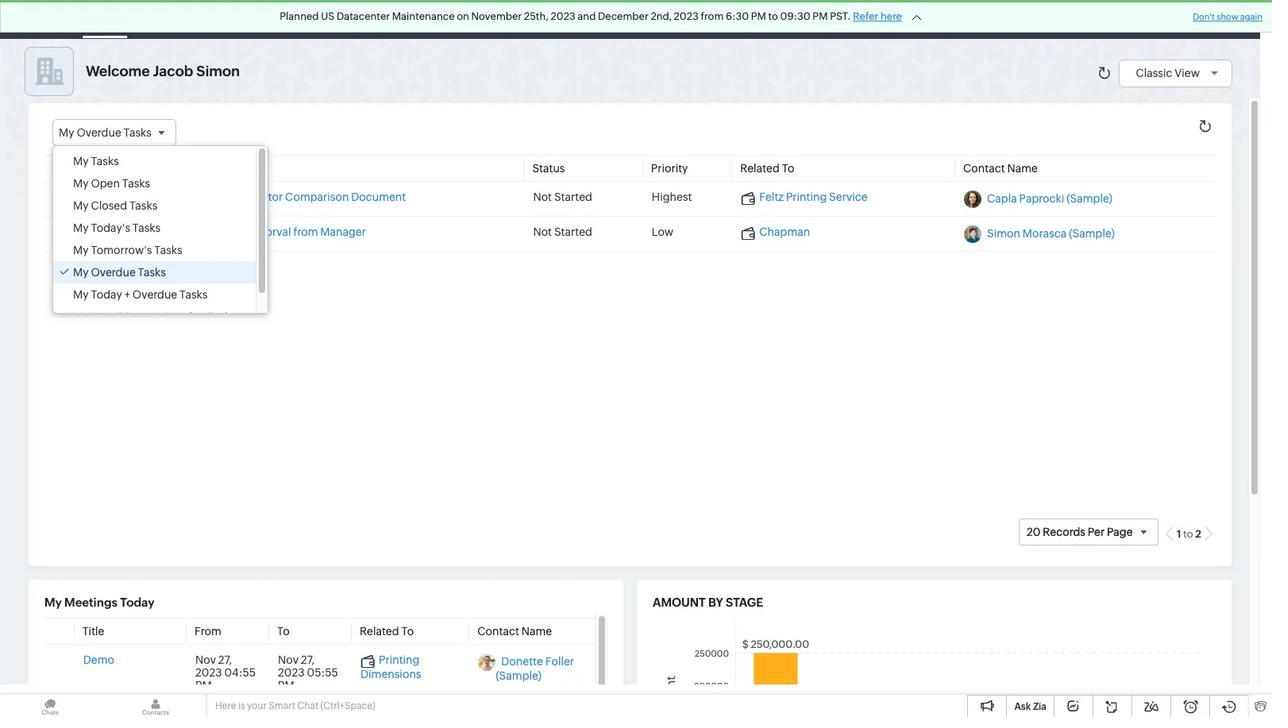 Task type: describe. For each thing, give the bounding box(es) containing it.
printing inside printing dimensions
[[379, 654, 420, 667]]

crm link
[[13, 11, 70, 28]]

(ctrl+space)
[[321, 701, 376, 712]]

enterprise-
[[886, 7, 938, 19]]

not started for low
[[533, 226, 593, 239]]

classic
[[1137, 66, 1173, 79]]

pm right 6:30
[[751, 10, 767, 22]]

classic view
[[1137, 66, 1201, 79]]

0 vertical spatial related to link
[[741, 162, 795, 175]]

don't
[[1194, 12, 1216, 21]]

(sample) for donette foller (sample)
[[496, 670, 542, 683]]

nov 27, 2023 05:55 pm
[[278, 654, 338, 692]]

stage
[[726, 596, 764, 609]]

smart
[[269, 701, 296, 712]]

pm inside "nov 27, 2023 05:55 pm"
[[278, 679, 295, 692]]

chapman
[[760, 226, 811, 239]]

2023 right 2nd,
[[674, 10, 699, 22]]

amount by stage
[[653, 596, 764, 609]]

1 vertical spatial +
[[153, 311, 158, 324]]

0 horizontal spatial from
[[294, 226, 318, 239]]

(sample) for simon morasca (sample)
[[1070, 227, 1116, 240]]

december
[[598, 10, 649, 22]]

tasks inside field
[[124, 126, 152, 139]]

deals link
[[337, 0, 391, 39]]

november
[[472, 10, 522, 22]]

related for topmost related to link
[[741, 162, 780, 175]]

7
[[117, 311, 123, 324]]

next
[[91, 311, 115, 324]]

dimensions
[[361, 668, 421, 681]]

calls link
[[518, 0, 568, 39]]

don't show again
[[1194, 12, 1263, 21]]

meetings inside "link"
[[457, 13, 505, 26]]

1 vertical spatial simon
[[988, 227, 1021, 240]]

foller
[[546, 656, 575, 668]]

title link
[[83, 625, 104, 638]]

to for the leftmost related to link
[[402, 625, 414, 638]]

don't show again link
[[1194, 12, 1263, 21]]

2023 inside "nov 27, 2023 05:55 pm"
[[278, 667, 305, 679]]

projects link
[[776, 0, 844, 39]]

is
[[238, 701, 245, 712]]

here
[[881, 10, 903, 22]]

0 vertical spatial today
[[91, 289, 122, 301]]

analytics
[[647, 13, 694, 26]]

trial
[[938, 7, 958, 19]]

due date link
[[86, 162, 133, 175]]

signals element
[[1053, 0, 1083, 39]]

accounts
[[275, 13, 324, 26]]

1 horizontal spatial 2
[[1196, 528, 1202, 540]]

0 vertical spatial +
[[124, 289, 130, 301]]

show
[[1217, 12, 1239, 21]]

6:30
[[726, 10, 749, 22]]

on
[[457, 10, 470, 22]]

due date
[[86, 162, 133, 175]]

overdue inside field
[[77, 126, 121, 139]]

1 for 1
[[152, 228, 156, 238]]

planned us datacenter maintenance on november 25th, 2023 and december 2nd, 2023 from 6:30 pm to 09:30 pm pst. refer here
[[280, 10, 903, 22]]

not started for highest
[[533, 191, 593, 204]]

today's
[[91, 222, 130, 235]]

demo
[[83, 654, 114, 667]]

here is your smart chat (ctrl+space)
[[215, 701, 376, 712]]

donette
[[502, 656, 543, 668]]

feltz
[[760, 191, 784, 204]]

priority
[[651, 162, 688, 175]]

pst.
[[830, 10, 851, 22]]

my inside field
[[59, 126, 74, 139]]

crm
[[38, 11, 70, 28]]

overdue up my next 7 days + overdue tasks on the top of the page
[[133, 289, 177, 301]]

0 vertical spatial to
[[769, 10, 779, 22]]

1 vertical spatial today
[[120, 596, 155, 609]]

pm inside nov 27, 2023 04:55 pm
[[196, 679, 212, 692]]

classic view link
[[1137, 66, 1224, 79]]

0 horizontal spatial 2
[[152, 193, 157, 203]]

My Overdue Tasks field
[[52, 119, 176, 146]]

comparison
[[285, 191, 349, 204]]

get apporval from manager
[[223, 226, 366, 239]]

0 horizontal spatial related to link
[[360, 625, 414, 638]]

services
[[720, 13, 764, 26]]

tomorrow's
[[91, 244, 152, 257]]

your
[[247, 701, 267, 712]]

manager
[[320, 226, 366, 239]]

deals
[[350, 13, 378, 26]]

donette foller (sample) link
[[496, 656, 575, 683]]

subject link
[[222, 162, 262, 175]]

days
[[125, 311, 150, 324]]

0 vertical spatial contact
[[964, 162, 1006, 175]]

get
[[223, 226, 242, 239]]

get apporval from manager link
[[223, 226, 366, 239]]

0 horizontal spatial contact
[[478, 625, 520, 638]]

0 horizontal spatial meetings
[[64, 596, 117, 609]]

highest
[[652, 191, 692, 204]]

my today's tasks
[[73, 222, 161, 235]]

status link
[[533, 162, 565, 175]]

my overdue tasks inside field
[[59, 126, 152, 139]]

feltz printing service
[[760, 191, 868, 204]]

my closed tasks
[[73, 200, 158, 212]]

demo link
[[83, 654, 114, 667]]

related to for the leftmost related to link
[[360, 625, 414, 638]]

04:55
[[225, 667, 256, 679]]

started for highest
[[555, 191, 593, 204]]

welcome jacob simon
[[86, 63, 240, 79]]

capla
[[988, 192, 1018, 205]]

my open tasks
[[73, 177, 150, 190]]

to link
[[277, 625, 290, 638]]

from
[[195, 625, 222, 638]]

reports
[[581, 13, 622, 26]]



Task type: vqa. For each thing, say whether or not it's contained in the screenshot.
the top 'Name'
yes



Task type: locate. For each thing, give the bounding box(es) containing it.
my
[[59, 126, 74, 139], [73, 155, 89, 168], [73, 177, 89, 190], [73, 200, 89, 212], [73, 222, 89, 235], [73, 244, 89, 257], [73, 266, 89, 279], [73, 289, 89, 301], [73, 311, 89, 324], [44, 596, 62, 609]]

nov inside nov 27, 2023 04:55 pm
[[196, 654, 216, 667]]

0 horizontal spatial simon
[[196, 63, 240, 79]]

tree containing my tasks
[[53, 146, 268, 328]]

printing inside feltz printing service link
[[787, 191, 827, 204]]

projects
[[789, 13, 831, 26]]

1 to 2
[[1178, 528, 1202, 540]]

27, inside "nov 27, 2023 05:55 pm"
[[301, 654, 315, 667]]

meetings up the title
[[64, 596, 117, 609]]

simon morasca (sample)
[[988, 227, 1116, 240]]

0 horizontal spatial to
[[769, 10, 779, 22]]

0 horizontal spatial 1
[[152, 228, 156, 238]]

pm left the pst. at top
[[813, 10, 828, 22]]

contact name
[[964, 162, 1038, 175], [478, 625, 552, 638]]

related to for topmost related to link
[[741, 162, 795, 175]]

setup element
[[1148, 0, 1180, 39]]

jacob
[[153, 63, 193, 79]]

2nd,
[[651, 10, 672, 22]]

maintenance
[[392, 10, 455, 22]]

0 vertical spatial not
[[533, 191, 552, 204]]

related to link up printing dimensions link
[[360, 625, 414, 638]]

1 not from the top
[[533, 191, 552, 204]]

my today + overdue tasks
[[73, 289, 208, 301]]

reports link
[[568, 0, 634, 39]]

overdue
[[77, 126, 121, 139], [91, 266, 136, 279], [133, 289, 177, 301], [161, 311, 205, 324]]

+ up days
[[124, 289, 130, 301]]

not
[[533, 191, 552, 204], [533, 226, 552, 239]]

to up "nov 27, 2023 05:55 pm"
[[277, 625, 290, 638]]

from down competitor comparison document link
[[294, 226, 318, 239]]

open
[[91, 177, 120, 190]]

0 horizontal spatial contact name
[[478, 625, 552, 638]]

contact name up donette
[[478, 625, 552, 638]]

overdue up my tasks
[[77, 126, 121, 139]]

0 horizontal spatial contact name link
[[478, 625, 552, 638]]

tree
[[53, 146, 268, 328]]

1 horizontal spatial to
[[402, 625, 414, 638]]

meetings left 25th,
[[457, 13, 505, 26]]

search element
[[1020, 0, 1053, 39]]

contact
[[964, 162, 1006, 175], [478, 625, 520, 638]]

27, for 04:55
[[218, 654, 232, 667]]

related up printing dimensions link
[[360, 625, 399, 638]]

contact name link up capla on the right
[[964, 162, 1038, 175]]

0 horizontal spatial name
[[522, 625, 552, 638]]

meetings
[[457, 13, 505, 26], [64, 596, 117, 609]]

27, up chat
[[301, 654, 315, 667]]

profile image
[[1180, 0, 1224, 39]]

1 horizontal spatial contact name link
[[964, 162, 1038, 175]]

0 horizontal spatial related to
[[360, 625, 414, 638]]

2023 left and
[[551, 10, 576, 22]]

0 vertical spatial meetings
[[457, 13, 505, 26]]

2 horizontal spatial to
[[782, 162, 795, 175]]

contact name for the left contact name link
[[478, 625, 552, 638]]

1 horizontal spatial related to
[[741, 162, 795, 175]]

2 started from the top
[[555, 226, 593, 239]]

to up feltz
[[782, 162, 795, 175]]

0 vertical spatial simon
[[196, 63, 240, 79]]

started for low
[[555, 226, 593, 239]]

planned
[[280, 10, 319, 22]]

0 vertical spatial printing
[[787, 191, 827, 204]]

related up feltz
[[741, 162, 780, 175]]

contact up capla on the right
[[964, 162, 1006, 175]]

title
[[83, 625, 104, 638]]

related for the leftmost related to link
[[360, 625, 399, 638]]

nov for nov 27, 2023 05:55 pm
[[278, 654, 299, 667]]

0 vertical spatial started
[[555, 191, 593, 204]]

27, down from link
[[218, 654, 232, 667]]

1 vertical spatial my overdue tasks
[[73, 266, 166, 279]]

started
[[555, 191, 593, 204], [555, 226, 593, 239]]

chats image
[[0, 695, 100, 718]]

nov inside "nov 27, 2023 05:55 pm"
[[278, 654, 299, 667]]

05:55
[[307, 667, 338, 679]]

1 vertical spatial meetings
[[64, 596, 117, 609]]

2 vertical spatial (sample)
[[496, 670, 542, 683]]

1 not started from the top
[[533, 191, 593, 204]]

0 horizontal spatial +
[[124, 289, 130, 301]]

1 vertical spatial not started
[[533, 226, 593, 239]]

apporval
[[244, 226, 291, 239]]

my tomorrow's tasks
[[73, 244, 183, 257]]

1 for 1 to 2
[[1178, 528, 1182, 540]]

contact name link up donette
[[478, 625, 552, 638]]

1 vertical spatial related to link
[[360, 625, 414, 638]]

(sample) inside donette foller (sample)
[[496, 670, 542, 683]]

to for topmost related to link
[[782, 162, 795, 175]]

0 horizontal spatial to
[[277, 625, 290, 638]]

printing up dimensions
[[379, 654, 420, 667]]

simon right jacob in the top left of the page
[[196, 63, 240, 79]]

1 vertical spatial printing
[[379, 654, 420, 667]]

enterprise-trial upgrade
[[886, 7, 958, 31]]

1 horizontal spatial related to link
[[741, 162, 795, 175]]

capla paprocki (sample) link
[[988, 192, 1113, 205]]

here
[[215, 701, 236, 712]]

zia
[[1034, 702, 1047, 713]]

contact name for top contact name link
[[964, 162, 1038, 175]]

from left 6:30
[[701, 10, 724, 22]]

paprocki
[[1020, 192, 1065, 205]]

low
[[652, 226, 674, 239]]

related to up printing dimensions link
[[360, 625, 414, 638]]

my next 7 days + overdue tasks
[[73, 311, 236, 324]]

my tasks
[[73, 155, 119, 168]]

nov 27, 2023 04:55 pm
[[196, 654, 256, 692]]

None field
[[91, 191, 129, 206], [91, 226, 129, 241], [91, 191, 129, 206], [91, 226, 129, 241]]

0 horizontal spatial 27,
[[218, 654, 232, 667]]

contact name link
[[964, 162, 1038, 175], [478, 625, 552, 638]]

1 horizontal spatial meetings
[[457, 13, 505, 26]]

27, for 05:55
[[301, 654, 315, 667]]

0 vertical spatial related to
[[741, 162, 795, 175]]

0 vertical spatial name
[[1008, 162, 1038, 175]]

0 vertical spatial contact name
[[964, 162, 1038, 175]]

(sample) right paprocki
[[1067, 192, 1113, 205]]

simon morasca (sample) link
[[988, 227, 1116, 240]]

0 vertical spatial contact name link
[[964, 162, 1038, 175]]

1 27, from the left
[[218, 654, 232, 667]]

refer here link
[[854, 10, 903, 22]]

1 horizontal spatial +
[[153, 311, 158, 324]]

2023 left 04:55
[[196, 667, 222, 679]]

my overdue tasks
[[59, 126, 152, 139], [73, 266, 166, 279]]

1 vertical spatial 1
[[1178, 528, 1182, 540]]

+ right days
[[153, 311, 158, 324]]

nov for nov 27, 2023 04:55 pm
[[196, 654, 216, 667]]

0 horizontal spatial printing
[[379, 654, 420, 667]]

marketplace element
[[1116, 0, 1148, 39]]

1 horizontal spatial contact
[[964, 162, 1006, 175]]

related to up feltz
[[741, 162, 795, 175]]

1 horizontal spatial to
[[1184, 528, 1194, 540]]

pm
[[751, 10, 767, 22], [813, 10, 828, 22], [196, 679, 212, 692], [278, 679, 295, 692]]

name up paprocki
[[1008, 162, 1038, 175]]

related to link up feltz
[[741, 162, 795, 175]]

1 vertical spatial 2
[[1196, 528, 1202, 540]]

1 horizontal spatial contact name
[[964, 162, 1038, 175]]

my meetings today
[[44, 596, 155, 609]]

nov down to 'link'
[[278, 654, 299, 667]]

1 horizontal spatial 1
[[1178, 528, 1182, 540]]

0 vertical spatial not started
[[533, 191, 593, 204]]

contact up donette
[[478, 625, 520, 638]]

and
[[578, 10, 596, 22]]

create menu image
[[991, 10, 1011, 29]]

view
[[1175, 66, 1201, 79]]

document
[[351, 191, 406, 204]]

ask zia
[[1015, 702, 1047, 713]]

0 vertical spatial 2
[[152, 193, 157, 203]]

1 horizontal spatial related
[[741, 162, 780, 175]]

printing
[[787, 191, 827, 204], [379, 654, 420, 667]]

competitor comparison document link
[[223, 191, 406, 204]]

my overdue tasks up my tasks
[[59, 126, 152, 139]]

contacts image
[[106, 695, 206, 718]]

25th,
[[524, 10, 549, 22]]

due
[[86, 162, 107, 175]]

subject
[[222, 162, 262, 175]]

simon
[[196, 63, 240, 79], [988, 227, 1021, 240]]

not for highest
[[533, 191, 552, 204]]

printing right feltz
[[787, 191, 827, 204]]

1 vertical spatial contact name
[[478, 625, 552, 638]]

(sample) down donette
[[496, 670, 542, 683]]

nov down from
[[196, 654, 216, 667]]

(sample) for capla paprocki (sample)
[[1067, 192, 1113, 205]]

services link
[[707, 0, 776, 39]]

create menu element
[[981, 0, 1020, 39]]

1 horizontal spatial name
[[1008, 162, 1038, 175]]

by
[[709, 596, 724, 609]]

(sample) right morasca
[[1070, 227, 1116, 240]]

0 vertical spatial 1
[[152, 228, 156, 238]]

my overdue tasks down tomorrow's
[[73, 266, 166, 279]]

overdue down tomorrow's
[[91, 266, 136, 279]]

1 horizontal spatial 27,
[[301, 654, 315, 667]]

contact name up capla on the right
[[964, 162, 1038, 175]]

not started
[[533, 191, 593, 204], [533, 226, 593, 239]]

1 vertical spatial contact
[[478, 625, 520, 638]]

closed
[[91, 200, 127, 212]]

0 vertical spatial my overdue tasks
[[59, 126, 152, 139]]

pm up 'smart' at the bottom left of page
[[278, 679, 295, 692]]

0 horizontal spatial nov
[[196, 654, 216, 667]]

1 vertical spatial from
[[294, 226, 318, 239]]

refer
[[854, 10, 879, 22]]

0 vertical spatial from
[[701, 10, 724, 22]]

related to
[[741, 162, 795, 175], [360, 625, 414, 638]]

pm left 04:55
[[196, 679, 212, 692]]

2 not started from the top
[[533, 226, 593, 239]]

overdue right days
[[161, 311, 205, 324]]

2 27, from the left
[[301, 654, 315, 667]]

not for low
[[533, 226, 552, 239]]

0 horizontal spatial related
[[360, 625, 399, 638]]

1 vertical spatial to
[[1184, 528, 1194, 540]]

simon down capla on the right
[[988, 227, 1021, 240]]

0 vertical spatial (sample)
[[1067, 192, 1113, 205]]

1 nov from the left
[[196, 654, 216, 667]]

+
[[124, 289, 130, 301], [153, 311, 158, 324]]

status
[[533, 162, 565, 175]]

1 horizontal spatial from
[[701, 10, 724, 22]]

tasks link
[[391, 0, 444, 39]]

27, inside nov 27, 2023 04:55 pm
[[218, 654, 232, 667]]

1 vertical spatial not
[[533, 226, 552, 239]]

competitor comparison document
[[223, 191, 406, 204]]

1 horizontal spatial simon
[[988, 227, 1021, 240]]

from link
[[195, 625, 222, 638]]

analytics link
[[634, 0, 707, 39]]

1 horizontal spatial nov
[[278, 654, 299, 667]]

to up printing dimensions link
[[402, 625, 414, 638]]

morasca
[[1023, 227, 1067, 240]]

0 vertical spatial related
[[741, 162, 780, 175]]

1 vertical spatial started
[[555, 226, 593, 239]]

name up donette
[[522, 625, 552, 638]]

2 nov from the left
[[278, 654, 299, 667]]

1 horizontal spatial printing
[[787, 191, 827, 204]]

1 started from the top
[[555, 191, 593, 204]]

1 vertical spatial contact name link
[[478, 625, 552, 638]]

priority link
[[651, 162, 688, 175]]

2 not from the top
[[533, 226, 552, 239]]

2023 inside nov 27, 2023 04:55 pm
[[196, 667, 222, 679]]

again
[[1241, 12, 1263, 21]]

amount
[[653, 596, 706, 609]]

accounts link
[[262, 0, 337, 39]]

calls
[[531, 13, 556, 26]]

name
[[1008, 162, 1038, 175], [522, 625, 552, 638]]

1 vertical spatial related to
[[360, 625, 414, 638]]

date
[[109, 162, 133, 175]]

1 vertical spatial name
[[522, 625, 552, 638]]

2023 left 05:55
[[278, 667, 305, 679]]

printing dimensions
[[361, 654, 421, 681]]

1 vertical spatial related
[[360, 625, 399, 638]]

capla paprocki (sample)
[[988, 192, 1113, 205]]

1 vertical spatial (sample)
[[1070, 227, 1116, 240]]

09:30
[[781, 10, 811, 22]]

datacenter
[[337, 10, 390, 22]]



